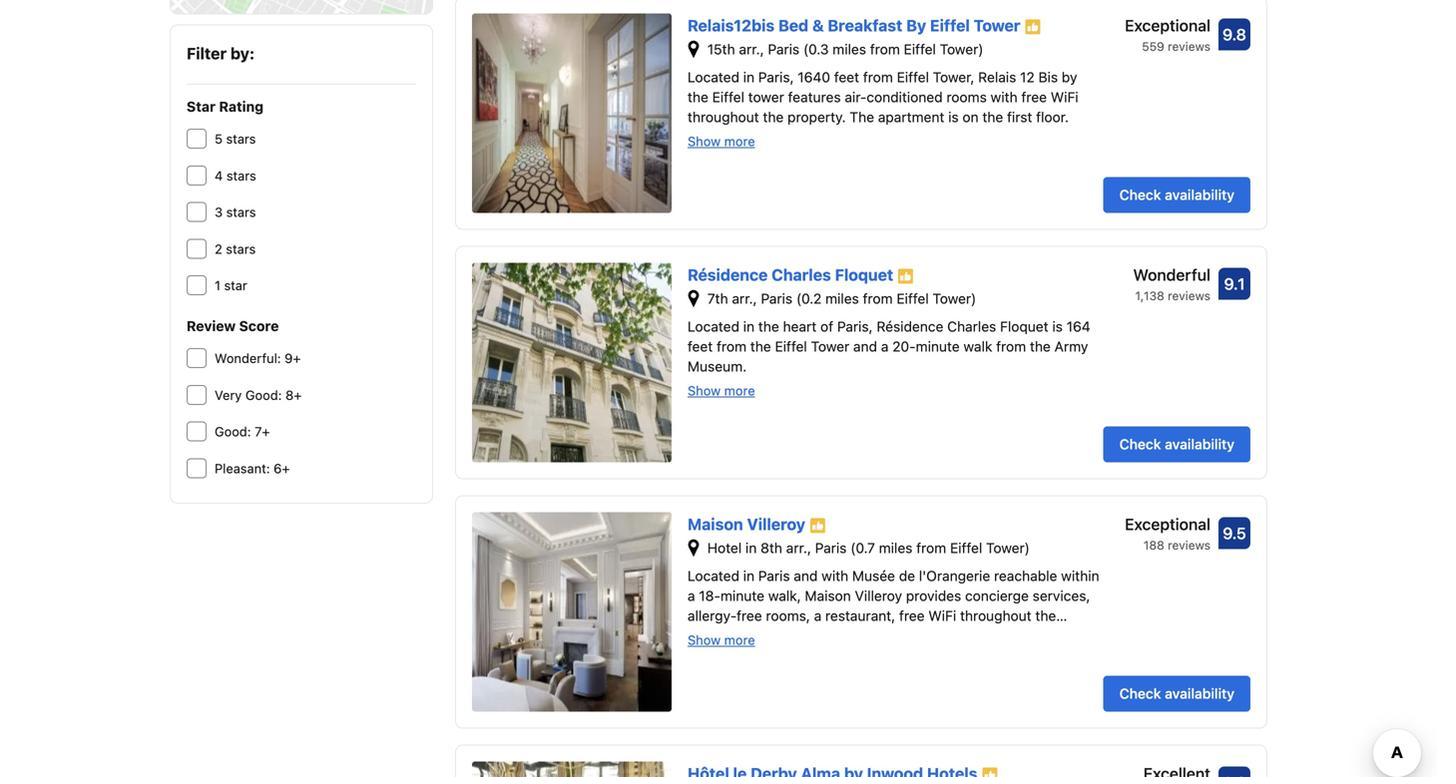 Task type: describe. For each thing, give the bounding box(es) containing it.
(0.7
[[851, 540, 875, 556]]

is inside located in paris, 1640 feet from eiffel tower, relais 12 bis by the eiffel tower features air-conditioned rooms with free wifi throughout the property. the apartment is on the first floor. show more
[[949, 109, 959, 125]]

1
[[215, 278, 221, 293]]

group for star rating
[[187, 129, 416, 297]]

0 horizontal spatial floquet
[[835, 265, 894, 284]]

1 vertical spatial good:
[[215, 424, 251, 439]]

from up l'orangerie
[[917, 540, 947, 556]]

located in paris and with musée de l'orangerie reachable within a 18-minute walk, maison villeroy provides concierge services, allergy-free rooms, a restaurant, free wifi throughout the property and a...
[[688, 568, 1100, 645]]

9.8
[[1223, 25, 1247, 44]]

musée
[[853, 568, 895, 585]]

services,
[[1033, 588, 1091, 605]]

museum.
[[688, 359, 747, 375]]

de
[[899, 568, 916, 585]]

in for 8th
[[746, 540, 757, 556]]

by:
[[231, 44, 255, 63]]

scored 9.1 element
[[1219, 268, 1251, 300]]

star rating
[[187, 98, 264, 115]]

good: 7+
[[215, 424, 270, 439]]

eiffel inside located in the heart of paris, résidence charles floquet is 164 feet from the eiffel tower and a 20-minute walk from the army museum. show more
[[775, 339, 807, 355]]

l'orangerie
[[919, 568, 991, 585]]

check availability for 9.8
[[1120, 187, 1235, 203]]

maison villeroy
[[688, 515, 810, 534]]

check for 9.8
[[1120, 187, 1162, 203]]

2 vertical spatial tower)
[[986, 540, 1030, 556]]

air-
[[845, 89, 867, 105]]

more inside located in the heart of paris, résidence charles floquet is 164 feet from the eiffel tower and a 20-minute walk from the army museum. show more
[[724, 383, 755, 398]]

scored 9.5 element
[[1219, 517, 1251, 549]]

of
[[821, 319, 834, 335]]

located for résidence charles floquet
[[688, 319, 740, 335]]

concierge
[[965, 588, 1029, 605]]

résidence charles floquet
[[688, 265, 898, 284]]

1,138
[[1136, 289, 1165, 303]]

8+
[[286, 388, 302, 403]]

stars for 2 stars
[[226, 242, 256, 256]]

eiffel down by
[[904, 41, 936, 57]]

0 vertical spatial résidence
[[688, 265, 768, 284]]

rating
[[219, 98, 264, 115]]

2
[[215, 242, 222, 256]]

apartment
[[878, 109, 945, 125]]

from up 20-
[[863, 290, 893, 307]]

filter by:
[[187, 44, 255, 63]]

from up museum.
[[717, 339, 747, 355]]

property
[[688, 628, 743, 645]]

eiffel up 20-
[[897, 290, 929, 307]]

1640
[[798, 69, 831, 85]]

feet inside located in the heart of paris, résidence charles floquet is 164 feet from the eiffel tower and a 20-minute walk from the army museum. show more
[[688, 339, 713, 355]]

free for with
[[1022, 89, 1047, 105]]

check for 9.1
[[1120, 436, 1162, 453]]

tower) for relais12bis bed & breakfast by eiffel tower
[[940, 41, 984, 57]]

conditioned
[[867, 89, 943, 105]]

0 vertical spatial charles
[[772, 265, 831, 284]]

is inside located in the heart of paris, résidence charles floquet is 164 feet from the eiffel tower and a 20-minute walk from the army museum. show more
[[1053, 319, 1063, 335]]

restaurant,
[[826, 608, 896, 625]]

army
[[1055, 339, 1089, 355]]

tower,
[[933, 69, 975, 85]]

paris, inside located in paris, 1640 feet from eiffel tower, relais 12 bis by the eiffel tower features air-conditioned rooms with free wifi throughout the property. the apartment is on the first floor. show more
[[759, 69, 794, 85]]

check availability link for 9.1
[[1104, 427, 1251, 463]]

with inside located in paris and with musée de l'orangerie reachable within a 18-minute walk, maison villeroy provides concierge services, allergy-free rooms, a restaurant, free wifi throughout the property and a...
[[822, 568, 849, 585]]

feet inside located in paris, 1640 feet from eiffel tower, relais 12 bis by the eiffel tower features air-conditioned rooms with free wifi throughout the property. the apartment is on the first floor. show more
[[834, 69, 860, 85]]

very
[[215, 388, 242, 403]]

(0.2
[[797, 290, 822, 307]]

hotel in 8th arr., paris (0.7 miles from eiffel tower)
[[708, 540, 1030, 556]]

charles inside located in the heart of paris, résidence charles floquet is 164 feet from the eiffel tower and a 20-minute walk from the army museum. show more
[[948, 319, 997, 335]]

8th
[[761, 540, 783, 556]]

within
[[1061, 568, 1100, 585]]

15th arr., paris (0.3 miles from eiffel tower)
[[708, 41, 984, 57]]

located in paris, 1640 feet from eiffel tower, relais 12 bis by the eiffel tower features air-conditioned rooms with free wifi throughout the property. the apartment is on the first floor. show more
[[688, 69, 1079, 149]]

relais
[[979, 69, 1017, 85]]

reviews for 9.1
[[1168, 289, 1211, 303]]

5
[[215, 131, 223, 146]]

in for paris,
[[744, 69, 755, 85]]

with inside located in paris, 1640 feet from eiffel tower, relais 12 bis by the eiffel tower features air-conditioned rooms with free wifi throughout the property. the apartment is on the first floor. show more
[[991, 89, 1018, 105]]

check for 9.5
[[1120, 686, 1162, 702]]

stars for 5 stars
[[226, 131, 256, 146]]

9.1
[[1224, 274, 1245, 293]]

eiffel up l'orangerie
[[950, 540, 983, 556]]

hotel
[[708, 540, 742, 556]]

in for the
[[744, 319, 755, 335]]

more inside located in paris, 1640 feet from eiffel tower, relais 12 bis by the eiffel tower features air-conditioned rooms with free wifi throughout the property. the apartment is on the first floor. show more
[[724, 134, 755, 149]]

12
[[1020, 69, 1035, 85]]

exceptional 559 reviews
[[1125, 16, 1211, 53]]

show more button for maison
[[688, 632, 755, 649]]

rooms
[[947, 89, 987, 105]]

minute inside located in paris and with musée de l'orangerie reachable within a 18-minute walk, maison villeroy provides concierge services, allergy-free rooms, a restaurant, free wifi throughout the property and a...
[[721, 588, 765, 605]]

villeroy inside located in paris and with musée de l'orangerie reachable within a 18-minute walk, maison villeroy provides concierge services, allergy-free rooms, a restaurant, free wifi throughout the property and a...
[[855, 588, 903, 605]]

paris for and
[[759, 568, 790, 585]]

score
[[239, 318, 279, 334]]

&
[[813, 16, 824, 35]]

walk,
[[769, 588, 801, 605]]

star
[[187, 98, 216, 115]]

3 stars
[[215, 205, 256, 220]]

0 horizontal spatial and
[[747, 628, 771, 645]]

exceptional for 9.8
[[1125, 16, 1211, 35]]

arr., for résidence
[[732, 290, 757, 307]]

relais12bis bed & breakfast by eiffel tower, hotel near eiffel tower, paris image
[[472, 13, 672, 213]]

review
[[187, 318, 236, 334]]

show inside located in the heart of paris, résidence charles floquet is 164 feet from the eiffel tower and a 20-minute walk from the army museum. show more
[[688, 383, 721, 398]]

features
[[788, 89, 841, 105]]

breakfast
[[828, 16, 903, 35]]

15th
[[708, 41, 735, 57]]

from down breakfast
[[870, 41, 900, 57]]

tower inside located in the heart of paris, résidence charles floquet is 164 feet from the eiffel tower and a 20-minute walk from the army museum. show more
[[811, 339, 850, 355]]

2 vertical spatial a
[[814, 608, 822, 625]]

3
[[215, 205, 223, 220]]

bis
[[1039, 69, 1058, 85]]

wifi inside located in paris and with musée de l'orangerie reachable within a 18-minute walk, maison villeroy provides concierge services, allergy-free rooms, a restaurant, free wifi throughout the property and a...
[[929, 608, 957, 625]]

allergy-
[[688, 608, 737, 625]]

pleasant: 6+
[[215, 461, 290, 476]]

paris for (0.3
[[768, 41, 800, 57]]

miles for floquet
[[826, 290, 859, 307]]

check availability link for 9.8
[[1104, 177, 1251, 213]]

eiffel right by
[[930, 16, 970, 35]]

4
[[215, 168, 223, 183]]

1 horizontal spatial free
[[899, 608, 925, 625]]

tower) for résidence charles floquet
[[933, 290, 977, 307]]

pleasant:
[[215, 461, 270, 476]]

7th
[[708, 290, 728, 307]]

eiffel up conditioned
[[897, 69, 929, 85]]

stars for 4 stars
[[226, 168, 256, 183]]

4 stars
[[215, 168, 256, 183]]

miles for &
[[833, 41, 867, 57]]

5 stars
[[215, 131, 256, 146]]

1 star
[[215, 278, 247, 293]]



Task type: vqa. For each thing, say whether or not it's contained in the screenshot.
6 December 2023 option on the bottom of the page
no



Task type: locate. For each thing, give the bounding box(es) containing it.
wonderful 1,138 reviews
[[1134, 265, 1211, 303]]

reviews
[[1168, 39, 1211, 53], [1168, 289, 1211, 303], [1168, 538, 1211, 552]]

1 stars from the top
[[226, 131, 256, 146]]

more down "allergy-"
[[724, 633, 755, 648]]

show more button for résidence
[[688, 382, 755, 399]]

located inside located in paris, 1640 feet from eiffel tower, relais 12 bis by the eiffel tower features air-conditioned rooms with free wifi throughout the property. the apartment is on the first floor. show more
[[688, 69, 740, 85]]

stars right 5
[[226, 131, 256, 146]]

2 located from the top
[[688, 319, 740, 335]]

0 vertical spatial with
[[991, 89, 1018, 105]]

0 vertical spatial check
[[1120, 187, 1162, 203]]

(0.3
[[804, 41, 829, 57]]

stars right 2
[[226, 242, 256, 256]]

in inside located in the heart of paris, résidence charles floquet is 164 feet from the eiffel tower and a 20-minute walk from the army museum. show more
[[744, 319, 755, 335]]

1 availability from the top
[[1165, 187, 1235, 203]]

show inside button
[[688, 633, 721, 648]]

minute up "allergy-"
[[721, 588, 765, 605]]

property.
[[788, 109, 846, 125]]

check
[[1120, 187, 1162, 203], [1120, 436, 1162, 453], [1120, 686, 1162, 702]]

heart
[[783, 319, 817, 335]]

wonderful:
[[215, 351, 281, 366]]

in for paris
[[744, 568, 755, 585]]

arr.,
[[739, 41, 764, 57], [732, 290, 757, 307], [786, 540, 812, 556]]

availability for 9.1
[[1165, 436, 1235, 453]]

1 vertical spatial a
[[688, 588, 695, 605]]

18-
[[699, 588, 721, 605]]

by
[[907, 16, 927, 35]]

paris, right the of
[[838, 319, 873, 335]]

check availability link for 9.5
[[1104, 676, 1251, 712]]

2 vertical spatial check availability
[[1120, 686, 1235, 702]]

0 vertical spatial villeroy
[[747, 515, 806, 534]]

1 horizontal spatial résidence
[[877, 319, 944, 335]]

0 vertical spatial good:
[[245, 388, 282, 403]]

and left 20-
[[854, 339, 878, 355]]

2 show from the top
[[688, 383, 721, 398]]

very good: 8+
[[215, 388, 302, 403]]

0 vertical spatial wifi
[[1051, 89, 1079, 105]]

1 horizontal spatial wifi
[[1051, 89, 1079, 105]]

reviews inside "exceptional 188 reviews"
[[1168, 538, 1211, 552]]

2 check availability link from the top
[[1104, 427, 1251, 463]]

0 vertical spatial exceptional
[[1125, 16, 1211, 35]]

is
[[949, 109, 959, 125], [1053, 319, 1063, 335]]

free
[[1022, 89, 1047, 105], [737, 608, 762, 625], [899, 608, 925, 625]]

1 vertical spatial show more button
[[688, 382, 755, 399]]

the
[[850, 109, 875, 125]]

0 horizontal spatial minute
[[721, 588, 765, 605]]

1 horizontal spatial villeroy
[[855, 588, 903, 605]]

a right rooms,
[[814, 608, 822, 625]]

164
[[1067, 319, 1091, 335]]

2 check from the top
[[1120, 436, 1162, 453]]

from inside located in paris, 1640 feet from eiffel tower, relais 12 bis by the eiffel tower features air-conditioned rooms with free wifi throughout the property. the apartment is on the first floor. show more
[[863, 69, 893, 85]]

throughout down concierge
[[960, 608, 1032, 625]]

tower up relais
[[974, 16, 1021, 35]]

1 horizontal spatial with
[[991, 89, 1018, 105]]

0 vertical spatial floquet
[[835, 265, 894, 284]]

0 vertical spatial arr.,
[[739, 41, 764, 57]]

1 vertical spatial more
[[724, 383, 755, 398]]

more inside button
[[724, 633, 755, 648]]

0 horizontal spatial tower
[[811, 339, 850, 355]]

show more button down tower at the right
[[688, 133, 755, 149]]

show more button for relais12bis
[[688, 133, 755, 149]]

2 horizontal spatial and
[[854, 339, 878, 355]]

1 vertical spatial show
[[688, 383, 721, 398]]

good: left 7+
[[215, 424, 251, 439]]

with
[[991, 89, 1018, 105], [822, 568, 849, 585]]

1 vertical spatial check
[[1120, 436, 1162, 453]]

2 stars from the top
[[226, 168, 256, 183]]

show down 15th
[[688, 134, 721, 149]]

2 vertical spatial show
[[688, 633, 721, 648]]

relais12bis
[[688, 16, 775, 35]]

3 show from the top
[[688, 633, 721, 648]]

3 check availability from the top
[[1120, 686, 1235, 702]]

located inside located in the heart of paris, résidence charles floquet is 164 feet from the eiffel tower and a 20-minute walk from the army museum. show more
[[688, 319, 740, 335]]

2 availability from the top
[[1165, 436, 1235, 453]]

located up 18-
[[688, 568, 740, 585]]

1 check availability from the top
[[1120, 187, 1235, 203]]

a...
[[775, 628, 794, 645]]

2 group from the top
[[187, 348, 416, 479]]

tower down the of
[[811, 339, 850, 355]]

free up the "show more"
[[737, 608, 762, 625]]

1 vertical spatial located
[[688, 319, 740, 335]]

show more button down "allergy-"
[[688, 632, 755, 649]]

located down 15th
[[688, 69, 740, 85]]

with left musée
[[822, 568, 849, 585]]

0 vertical spatial tower)
[[940, 41, 984, 57]]

maison up restaurant,
[[805, 588, 851, 605]]

stars for 3 stars
[[226, 205, 256, 220]]

free down 12
[[1022, 89, 1047, 105]]

paris down "résidence charles floquet"
[[761, 290, 793, 307]]

scored 9.8 element
[[1219, 18, 1251, 50]]

villeroy
[[747, 515, 806, 534], [855, 588, 903, 605]]

group for review score
[[187, 348, 416, 479]]

first
[[1007, 109, 1033, 125]]

free inside located in paris, 1640 feet from eiffel tower, relais 12 bis by the eiffel tower features air-conditioned rooms with free wifi throughout the property. the apartment is on the first floor. show more
[[1022, 89, 1047, 105]]

charles up "(0.2"
[[772, 265, 831, 284]]

located down 7th
[[688, 319, 740, 335]]

show inside located in paris, 1640 feet from eiffel tower, relais 12 bis by the eiffel tower features air-conditioned rooms with free wifi throughout the property. the apartment is on the first floor. show more
[[688, 134, 721, 149]]

1 vertical spatial throughout
[[960, 608, 1032, 625]]

résidence
[[688, 265, 768, 284], [877, 319, 944, 335]]

résidence up 7th
[[688, 265, 768, 284]]

bed
[[779, 16, 809, 35]]

0 vertical spatial located
[[688, 69, 740, 85]]

paris for (0.2
[[761, 290, 793, 307]]

0 vertical spatial more
[[724, 134, 755, 149]]

0 vertical spatial and
[[854, 339, 878, 355]]

2 vertical spatial availability
[[1165, 686, 1235, 702]]

0 vertical spatial tower
[[974, 16, 1021, 35]]

by
[[1062, 69, 1078, 85]]

0 vertical spatial group
[[187, 129, 416, 297]]

1 vertical spatial minute
[[721, 588, 765, 605]]

eiffel down 'heart'
[[775, 339, 807, 355]]

tower)
[[940, 41, 984, 57], [933, 290, 977, 307], [986, 540, 1030, 556]]

in down maison villeroy
[[744, 568, 755, 585]]

2 horizontal spatial a
[[881, 339, 889, 355]]

throughout inside located in paris, 1640 feet from eiffel tower, relais 12 bis by the eiffel tower features air-conditioned rooms with free wifi throughout the property. the apartment is on the first floor. show more
[[688, 109, 759, 125]]

1 horizontal spatial a
[[814, 608, 822, 625]]

show more button down museum.
[[688, 382, 755, 399]]

0 vertical spatial show more button
[[688, 133, 755, 149]]

arr., for relais12bis
[[739, 41, 764, 57]]

1 vertical spatial and
[[794, 568, 818, 585]]

1 vertical spatial check availability
[[1120, 436, 1235, 453]]

more
[[724, 134, 755, 149], [724, 383, 755, 398], [724, 633, 755, 648]]

0 vertical spatial paris,
[[759, 69, 794, 85]]

located inside located in paris and with musée de l'orangerie reachable within a 18-minute walk, maison villeroy provides concierge services, allergy-free rooms, a restaurant, free wifi throughout the property and a...
[[688, 568, 740, 585]]

maison villeroy, hotel near eiffel tower, paris image
[[472, 512, 672, 712]]

0 vertical spatial maison
[[688, 515, 743, 534]]

0 horizontal spatial with
[[822, 568, 849, 585]]

a left 20-
[[881, 339, 889, 355]]

reviews right "559"
[[1168, 39, 1211, 53]]

availability for 9.8
[[1165, 187, 1235, 203]]

review score
[[187, 318, 279, 334]]

paris up walk,
[[759, 568, 790, 585]]

minute inside located in the heart of paris, résidence charles floquet is 164 feet from the eiffel tower and a 20-minute walk from the army museum. show more
[[916, 339, 960, 355]]

the
[[688, 89, 709, 105], [763, 109, 784, 125], [983, 109, 1004, 125], [759, 319, 779, 335], [751, 339, 771, 355], [1030, 339, 1051, 355], [1036, 608, 1057, 625]]

0 horizontal spatial charles
[[772, 265, 831, 284]]

tower) up walk on the top
[[933, 290, 977, 307]]

good: left "8+"
[[245, 388, 282, 403]]

group containing wonderful: 9+
[[187, 348, 416, 479]]

eiffel left tower at the right
[[712, 89, 745, 105]]

located
[[688, 69, 740, 85], [688, 319, 740, 335], [688, 568, 740, 585]]

paris down bed
[[768, 41, 800, 57]]

9.5
[[1223, 524, 1247, 543]]

tower) up the tower,
[[940, 41, 984, 57]]

1 horizontal spatial maison
[[805, 588, 851, 605]]

arr., right 15th
[[739, 41, 764, 57]]

wonderful: 9+
[[215, 351, 301, 366]]

0 horizontal spatial maison
[[688, 515, 743, 534]]

relais12bis bed & breakfast by eiffel tower
[[688, 16, 1025, 35]]

star
[[224, 278, 247, 293]]

0 horizontal spatial résidence
[[688, 265, 768, 284]]

and inside located in the heart of paris, résidence charles floquet is 164 feet from the eiffel tower and a 20-minute walk from the army museum. show more
[[854, 339, 878, 355]]

1 vertical spatial tower)
[[933, 290, 977, 307]]

reviews inside the exceptional 559 reviews
[[1168, 39, 1211, 53]]

3 located from the top
[[688, 568, 740, 585]]

is left "on"
[[949, 109, 959, 125]]

paris, up tower at the right
[[759, 69, 794, 85]]

1 horizontal spatial throughout
[[960, 608, 1032, 625]]

0 vertical spatial minute
[[916, 339, 960, 355]]

maison inside located in paris and with musée de l'orangerie reachable within a 18-minute walk, maison villeroy provides concierge services, allergy-free rooms, a restaurant, free wifi throughout the property and a...
[[805, 588, 851, 605]]

0 horizontal spatial wifi
[[929, 608, 957, 625]]

2 show more button from the top
[[688, 382, 755, 399]]

1 vertical spatial maison
[[805, 588, 851, 605]]

show down museum.
[[688, 383, 721, 398]]

0 horizontal spatial feet
[[688, 339, 713, 355]]

charles
[[772, 265, 831, 284], [948, 319, 997, 335]]

0 vertical spatial miles
[[833, 41, 867, 57]]

1 vertical spatial arr.,
[[732, 290, 757, 307]]

0 horizontal spatial is
[[949, 109, 959, 125]]

floor.
[[1036, 109, 1069, 125]]

paris, inside located in the heart of paris, résidence charles floquet is 164 feet from the eiffel tower and a 20-minute walk from the army museum. show more
[[838, 319, 873, 335]]

maison up hotel
[[688, 515, 743, 534]]

1 group from the top
[[187, 129, 416, 297]]

reviews right 188
[[1168, 538, 1211, 552]]

a inside located in the heart of paris, résidence charles floquet is 164 feet from the eiffel tower and a 20-minute walk from the army museum. show more
[[881, 339, 889, 355]]

free down provides
[[899, 608, 925, 625]]

in inside located in paris and with musée de l'orangerie reachable within a 18-minute walk, maison villeroy provides concierge services, allergy-free rooms, a restaurant, free wifi throughout the property and a...
[[744, 568, 755, 585]]

résidence up 20-
[[877, 319, 944, 335]]

paris inside located in paris and with musée de l'orangerie reachable within a 18-minute walk, maison villeroy provides concierge services, allergy-free rooms, a restaurant, free wifi throughout the property and a...
[[759, 568, 790, 585]]

floquet up 7th arr., paris (0.2 miles from eiffel tower)
[[835, 265, 894, 284]]

exceptional 188 reviews
[[1125, 515, 1211, 552]]

floquet inside located in the heart of paris, résidence charles floquet is 164 feet from the eiffel tower and a 20-minute walk from the army museum. show more
[[1000, 319, 1049, 335]]

1 vertical spatial with
[[822, 568, 849, 585]]

wifi inside located in paris, 1640 feet from eiffel tower, relais 12 bis by the eiffel tower features air-conditioned rooms with free wifi throughout the property. the apartment is on the first floor. show more
[[1051, 89, 1079, 105]]

20-
[[893, 339, 916, 355]]

9+
[[285, 351, 301, 366]]

a left 18-
[[688, 588, 695, 605]]

1 vertical spatial group
[[187, 348, 416, 479]]

a
[[881, 339, 889, 355], [688, 588, 695, 605], [814, 608, 822, 625]]

1 vertical spatial wifi
[[929, 608, 957, 625]]

0 horizontal spatial a
[[688, 588, 695, 605]]

miles down relais12bis bed & breakfast by eiffel tower
[[833, 41, 867, 57]]

1 located from the top
[[688, 69, 740, 85]]

villeroy down musée
[[855, 588, 903, 605]]

stars right 4 at the left
[[226, 168, 256, 183]]

1 show more button from the top
[[688, 133, 755, 149]]

more down tower at the right
[[724, 134, 755, 149]]

3 show more button from the top
[[688, 632, 755, 649]]

with down relais
[[991, 89, 1018, 105]]

the inside located in paris and with musée de l'orangerie reachable within a 18-minute walk, maison villeroy provides concierge services, allergy-free rooms, a restaurant, free wifi throughout the property and a...
[[1036, 608, 1057, 625]]

availability for 9.5
[[1165, 686, 1235, 702]]

exceptional for 9.5
[[1125, 515, 1211, 534]]

stars right 3
[[226, 205, 256, 220]]

filter
[[187, 44, 227, 63]]

1 vertical spatial floquet
[[1000, 319, 1049, 335]]

1 vertical spatial villeroy
[[855, 588, 903, 605]]

2 stars
[[215, 242, 256, 256]]

0 vertical spatial throughout
[[688, 109, 759, 125]]

check availability for 9.5
[[1120, 686, 1235, 702]]

paris left (0.7
[[815, 540, 847, 556]]

1 horizontal spatial is
[[1053, 319, 1063, 335]]

3 check from the top
[[1120, 686, 1162, 702]]

1 horizontal spatial and
[[794, 568, 818, 585]]

on
[[963, 109, 979, 125]]

tower) up the reachable
[[986, 540, 1030, 556]]

reviews for 9.5
[[1168, 538, 1211, 552]]

from right walk on the top
[[996, 339, 1026, 355]]

reviews for 9.8
[[1168, 39, 1211, 53]]

1 vertical spatial check availability link
[[1104, 427, 1251, 463]]

feet up air-
[[834, 69, 860, 85]]

559
[[1142, 39, 1165, 53]]

1 vertical spatial exceptional
[[1125, 515, 1211, 534]]

1 vertical spatial reviews
[[1168, 289, 1211, 303]]

2 vertical spatial more
[[724, 633, 755, 648]]

floquet left "164"
[[1000, 319, 1049, 335]]

provides
[[906, 588, 962, 605]]

walk
[[964, 339, 993, 355]]

free for allergy-
[[737, 608, 762, 625]]

3 more from the top
[[724, 633, 755, 648]]

wonderful
[[1134, 265, 1211, 284]]

2 exceptional from the top
[[1125, 515, 1211, 534]]

résidence inside located in the heart of paris, résidence charles floquet is 164 feet from the eiffel tower and a 20-minute walk from the army museum. show more
[[877, 319, 944, 335]]

throughout down tower at the right
[[688, 109, 759, 125]]

exceptional up "559"
[[1125, 16, 1211, 35]]

2 more from the top
[[724, 383, 755, 398]]

minute left walk on the top
[[916, 339, 960, 355]]

is left "164"
[[1053, 319, 1063, 335]]

and up walk,
[[794, 568, 818, 585]]

stars
[[226, 131, 256, 146], [226, 168, 256, 183], [226, 205, 256, 220], [226, 242, 256, 256]]

group containing 5 stars
[[187, 129, 416, 297]]

reachable
[[994, 568, 1058, 585]]

6+
[[274, 461, 290, 476]]

throughout inside located in paris and with musée de l'orangerie reachable within a 18-minute walk, maison villeroy provides concierge services, allergy-free rooms, a restaurant, free wifi throughout the property and a...
[[960, 608, 1032, 625]]

3 availability from the top
[[1165, 686, 1235, 702]]

located for relais12bis bed & breakfast by eiffel tower
[[688, 69, 740, 85]]

1 vertical spatial is
[[1053, 319, 1063, 335]]

0 vertical spatial a
[[881, 339, 889, 355]]

floquet
[[835, 265, 894, 284], [1000, 319, 1049, 335]]

2 check availability from the top
[[1120, 436, 1235, 453]]

located in the heart of paris, résidence charles floquet is 164 feet from the eiffel tower and a 20-minute walk from the army museum. show more
[[688, 319, 1091, 398]]

2 vertical spatial miles
[[879, 540, 913, 556]]

2 vertical spatial show more button
[[688, 632, 755, 649]]

1 more from the top
[[724, 134, 755, 149]]

0 vertical spatial is
[[949, 109, 959, 125]]

arr., right 8th
[[786, 540, 812, 556]]

1 check from the top
[[1120, 187, 1162, 203]]

show more
[[688, 633, 755, 648]]

reviews down wonderful
[[1168, 289, 1211, 303]]

check availability for 9.1
[[1120, 436, 1235, 453]]

1 vertical spatial miles
[[826, 290, 859, 307]]

3 stars from the top
[[226, 205, 256, 220]]

1 horizontal spatial minute
[[916, 339, 960, 355]]

1 horizontal spatial floquet
[[1000, 319, 1049, 335]]

0 horizontal spatial free
[[737, 608, 762, 625]]

in
[[744, 69, 755, 85], [744, 319, 755, 335], [746, 540, 757, 556], [744, 568, 755, 585]]

0 horizontal spatial paris,
[[759, 69, 794, 85]]

wifi down by
[[1051, 89, 1079, 105]]

miles up the of
[[826, 290, 859, 307]]

exceptional up 188
[[1125, 515, 1211, 534]]

tower
[[974, 16, 1021, 35], [811, 339, 850, 355]]

in inside located in paris, 1640 feet from eiffel tower, relais 12 bis by the eiffel tower features air-conditioned rooms with free wifi throughout the property. the apartment is on the first floor. show more
[[744, 69, 755, 85]]

throughout
[[688, 109, 759, 125], [960, 608, 1032, 625]]

0 vertical spatial reviews
[[1168, 39, 1211, 53]]

reviews inside wonderful 1,138 reviews
[[1168, 289, 1211, 303]]

tower
[[748, 89, 785, 105]]

group
[[187, 129, 416, 297], [187, 348, 416, 479]]

0 vertical spatial check availability
[[1120, 187, 1235, 203]]

1 horizontal spatial tower
[[974, 16, 1021, 35]]

from
[[870, 41, 900, 57], [863, 69, 893, 85], [863, 290, 893, 307], [717, 339, 747, 355], [996, 339, 1026, 355], [917, 540, 947, 556]]

3 check availability link from the top
[[1104, 676, 1251, 712]]

miles up the de
[[879, 540, 913, 556]]

2 vertical spatial located
[[688, 568, 740, 585]]

3 reviews from the top
[[1168, 538, 1211, 552]]

2 vertical spatial check availability link
[[1104, 676, 1251, 712]]

2 vertical spatial and
[[747, 628, 771, 645]]

minute
[[916, 339, 960, 355], [721, 588, 765, 605]]

wifi down provides
[[929, 608, 957, 625]]

from up air-
[[863, 69, 893, 85]]

1 reviews from the top
[[1168, 39, 1211, 53]]

0 vertical spatial availability
[[1165, 187, 1235, 203]]

2 vertical spatial reviews
[[1168, 538, 1211, 552]]

in left 'heart'
[[744, 319, 755, 335]]

1 show from the top
[[688, 134, 721, 149]]

0 horizontal spatial throughout
[[688, 109, 759, 125]]

0 vertical spatial show
[[688, 134, 721, 149]]

wifi
[[1051, 89, 1079, 105], [929, 608, 957, 625]]

0 horizontal spatial villeroy
[[747, 515, 806, 534]]

in up tower at the right
[[744, 69, 755, 85]]

0 vertical spatial check availability link
[[1104, 177, 1251, 213]]

7+
[[255, 424, 270, 439]]

feet
[[834, 69, 860, 85], [688, 339, 713, 355]]

7th arr., paris (0.2 miles from eiffel tower)
[[708, 290, 977, 307]]

rooms,
[[766, 608, 811, 625]]

in left 8th
[[746, 540, 757, 556]]

more down museum.
[[724, 383, 755, 398]]

feet up museum.
[[688, 339, 713, 355]]

2 vertical spatial arr.,
[[786, 540, 812, 556]]

2 horizontal spatial free
[[1022, 89, 1047, 105]]

0 vertical spatial feet
[[834, 69, 860, 85]]

1 exceptional from the top
[[1125, 16, 1211, 35]]

charles up walk on the top
[[948, 319, 997, 335]]

1 horizontal spatial feet
[[834, 69, 860, 85]]

4 stars from the top
[[226, 242, 256, 256]]

arr., right 7th
[[732, 290, 757, 307]]

1 check availability link from the top
[[1104, 177, 1251, 213]]

show down "allergy-"
[[688, 633, 721, 648]]

villeroy up 8th
[[747, 515, 806, 534]]

résidence charles floquet, hotel near eiffel tower, paris image
[[472, 263, 672, 463]]

188
[[1144, 538, 1165, 552]]

1 vertical spatial tower
[[811, 339, 850, 355]]

paris
[[768, 41, 800, 57], [761, 290, 793, 307], [815, 540, 847, 556], [759, 568, 790, 585]]

1 horizontal spatial charles
[[948, 319, 997, 335]]

and left a...
[[747, 628, 771, 645]]

2 reviews from the top
[[1168, 289, 1211, 303]]

show more button
[[688, 133, 755, 149], [688, 382, 755, 399], [688, 632, 755, 649]]

1 vertical spatial résidence
[[877, 319, 944, 335]]

check availability link
[[1104, 177, 1251, 213], [1104, 427, 1251, 463], [1104, 676, 1251, 712]]



